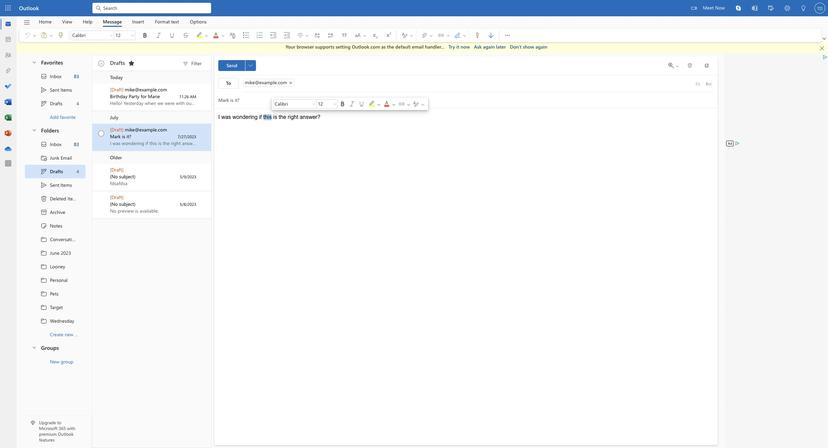 Task type: vqa. For each thing, say whether or not it's contained in the screenshot.
Set your advertising preferences icon
yes



Task type: locate. For each thing, give the bounding box(es) containing it.
font size text field for  button under message button on the top left
[[114, 31, 130, 39]]

1 select a message checkbox from the top
[[94, 83, 110, 98]]


[[142, 32, 148, 39], [339, 101, 346, 107]]

0 vertical spatial sent
[[50, 87, 59, 93]]

available.
[[140, 207, 159, 214]]

 sent items down favorites tree item
[[40, 86, 72, 93]]

 button left the folders
[[28, 124, 40, 136]]

 button up  button
[[822, 35, 828, 42]]

(no for no preview is available.
[[110, 201, 118, 207]]

decrease indent image
[[270, 32, 284, 39]]

 sent items inside favorites tree
[[40, 86, 72, 93]]

 inside button
[[688, 63, 693, 68]]

1 83 from the top
[[74, 73, 79, 80]]

mike@example.com up for
[[125, 86, 167, 93]]

1 vertical spatial inbox
[[50, 141, 62, 147]]

1 horizontal spatial 
[[438, 32, 445, 39]]

1 vertical spatial  tree item
[[25, 178, 86, 192]]

i was wondering if this is the right answer? down font text field in the top left of the page
[[218, 114, 321, 120]]

answer? inside message list list box
[[182, 140, 199, 146]]

1  sent items from the top
[[40, 86, 72, 93]]

0 vertical spatial  button
[[152, 30, 165, 41]]

 up "" tree item
[[40, 182, 47, 188]]

0 vertical spatial drafts
[[110, 59, 125, 66]]

 button for font text field in the top left of the page
[[348, 99, 357, 109]]

outlook down the to
[[58, 431, 74, 437]]

 inside basic text group
[[169, 32, 176, 39]]

 button left 
[[165, 30, 179, 41]]

 up 
[[40, 195, 47, 202]]

0 horizontal spatial wondering
[[122, 140, 144, 146]]

1 horizontal spatial answer?
[[300, 114, 321, 120]]

sent up "" tree item
[[50, 182, 59, 188]]

1 (no from the top
[[110, 173, 118, 180]]

 inside  
[[49, 33, 53, 38]]

83 down favorites tree item
[[74, 73, 79, 80]]

2 vertical spatial mike@example.com
[[125, 126, 167, 133]]

 sent items up "" tree item
[[40, 182, 72, 188]]

 sent items inside tree
[[40, 182, 72, 188]]

this inside message body, press alt+f10 to exit 'text box'
[[264, 114, 272, 120]]

application
[[0, 0, 829, 448]]

mike@example.com button
[[243, 79, 295, 87]]

 up the add favorite tree item
[[40, 100, 47, 107]]

 button left favorites
[[28, 56, 40, 68]]

0 horizontal spatial  button
[[245, 60, 256, 71]]

wondering
[[233, 114, 258, 120], [122, 140, 144, 146]]

4 down  tree item
[[77, 168, 79, 175]]

1 vertical spatial  button
[[338, 99, 348, 109]]

 button down 'insert' button at top left
[[138, 30, 152, 41]]

 
[[421, 32, 434, 39]]

browser
[[297, 43, 314, 50]]

 pets
[[40, 290, 59, 297]]

 inside tree item
[[40, 195, 47, 202]]

1 vertical spatial drafts
[[50, 100, 63, 107]]

 tree item down pets
[[25, 301, 86, 314]]

 button
[[311, 30, 324, 41]]

2  sent items from the top
[[40, 182, 72, 188]]

0 horizontal spatial 
[[142, 32, 148, 39]]

 inside  
[[446, 33, 451, 38]]

1  inbox from the top
[[40, 73, 62, 80]]

7  from the top
[[40, 318, 47, 324]]

subject) for fdsafdsa
[[119, 173, 136, 180]]

1  drafts from the top
[[40, 100, 63, 107]]

drafts
[[110, 59, 125, 66], [50, 100, 63, 107], [50, 168, 63, 175]]

birthday
[[110, 93, 128, 99]]

 left the  button in the top of the page
[[169, 32, 176, 39]]

inbox inside favorites tree
[[50, 73, 62, 80]]

0 vertical spatial 
[[142, 32, 148, 39]]

 button
[[701, 60, 714, 71]]

sent up add
[[50, 87, 59, 93]]

 tree item
[[25, 205, 86, 219]]

 left text highlight color icon
[[339, 101, 346, 107]]

as
[[382, 43, 386, 50]]

0 vertical spatial 
[[98, 60, 104, 66]]

1  from the top
[[98, 60, 104, 66]]

0 horizontal spatial i was wondering if this is the right answer?
[[110, 140, 199, 146]]

increase indent image
[[284, 32, 297, 39]]

home button
[[34, 16, 57, 27]]

now
[[461, 43, 470, 50]]

 button
[[796, 0, 812, 17]]

1 again from the left
[[483, 43, 495, 50]]

 for  wednesday
[[40, 318, 47, 324]]

select a message checkbox up the no
[[94, 191, 110, 206]]

text highlight color image
[[369, 101, 382, 107]]

add favorite tree item
[[25, 110, 86, 124]]

1 horizontal spatial  button
[[338, 99, 348, 109]]

send button
[[218, 60, 246, 71]]

 inside groups tree item
[[32, 345, 37, 350]]

0 vertical spatial 4
[[77, 100, 79, 107]]

 button inside basic text group
[[204, 30, 209, 41]]

1 vertical spatial 
[[40, 195, 47, 202]]

 button up handler...
[[435, 30, 446, 41]]


[[505, 32, 511, 39]]

Select a message checkbox
[[94, 124, 110, 138]]

tree containing 
[[25, 137, 94, 341]]

 right send button
[[249, 63, 253, 67]]

2  from the top
[[40, 182, 47, 188]]

0 vertical spatial outlook
[[19, 4, 39, 12]]

2  tree item from the top
[[25, 246, 86, 260]]

0 vertical spatial  tree item
[[25, 69, 86, 83]]

mark is it?
[[110, 133, 131, 139]]

0 vertical spatial answer?
[[300, 114, 321, 120]]

drafts up the add favorite tree item
[[50, 100, 63, 107]]

the inside message body, press alt+f10 to exit 'text box'
[[279, 114, 286, 120]]

 button
[[822, 35, 828, 42], [245, 60, 256, 71]]

Font text field
[[71, 31, 108, 39]]

font size text field left '  '
[[317, 100, 332, 108]]

1  from the top
[[40, 86, 47, 93]]

set your advertising preferences image
[[735, 141, 741, 146]]

0 vertical spatial wondering
[[233, 114, 258, 120]]

group
[[61, 358, 73, 365]]

 down 'insert' button at top left
[[142, 32, 148, 39]]

 button
[[471, 30, 485, 41]]

2  drafts from the top
[[40, 168, 63, 175]]

i inside 'text box'
[[218, 114, 220, 120]]

to button
[[218, 78, 239, 89]]

  
[[339, 101, 365, 107]]

1 horizontal spatial i
[[218, 114, 220, 120]]

3 select a message checkbox from the top
[[94, 191, 110, 206]]

[draft] up mark
[[110, 126, 124, 133]]

 button left text highlight color icon
[[338, 99, 348, 109]]

ask again later button
[[474, 43, 506, 50]]

font color image left 
[[213, 32, 226, 39]]

1 horizontal spatial if
[[259, 114, 262, 120]]

2 (no subject) from the top
[[110, 201, 136, 207]]

fdsafdsa
[[110, 180, 128, 186]]

 wednesday
[[40, 318, 74, 324]]

 tree item
[[25, 83, 86, 97], [25, 178, 86, 192]]

0 vertical spatial items
[[61, 87, 72, 93]]

tags group
[[471, 29, 498, 42]]

 down favorites
[[40, 73, 47, 80]]

 inside  
[[363, 33, 367, 38]]

personal
[[50, 277, 68, 283]]

 notes
[[40, 222, 62, 229]]

 down format
[[155, 32, 162, 39]]

font size text field for  button to the right of font text field in the top left of the page
[[317, 100, 332, 108]]

3  from the top
[[40, 263, 47, 270]]

6  from the top
[[40, 304, 47, 311]]

1 vertical spatial wondering
[[122, 140, 144, 146]]

 button
[[152, 30, 165, 41], [348, 99, 357, 109]]

clipboard group
[[21, 29, 68, 42]]

2 again from the left
[[536, 43, 548, 50]]

0 vertical spatial the
[[387, 43, 394, 50]]

 inbox down favorites
[[40, 73, 62, 80]]

[draft] down older
[[110, 166, 124, 173]]

 for 
[[142, 32, 148, 39]]

1 horizontal spatial 
[[358, 101, 365, 107]]

 right text highlight color icon
[[399, 101, 405, 107]]

 for  pets
[[40, 290, 47, 297]]

format
[[155, 18, 170, 25]]

tab list
[[34, 16, 212, 27]]


[[753, 5, 758, 11]]

0 vertical spatial i
[[218, 114, 220, 120]]

history
[[79, 236, 94, 243]]

(no subject) up "fdsafdsa"
[[110, 173, 136, 180]]

bullets image
[[243, 32, 257, 39]]

0 vertical spatial select a message checkbox
[[94, 83, 110, 98]]

1 vertical spatial [draft] mike@example.com
[[110, 126, 167, 133]]

2 vertical spatial the
[[163, 140, 170, 146]]

 june 2023
[[40, 250, 71, 256]]

i was wondering if this is the right answer? inside message body, press alt+f10 to exit 'text box'
[[218, 114, 321, 120]]

5  from the top
[[40, 290, 47, 297]]

4 inside favorites tree
[[77, 100, 79, 107]]

 button inside include group
[[446, 30, 451, 41]]

 button right send on the top of the page
[[245, 60, 256, 71]]

Font size text field
[[114, 31, 130, 39], [317, 100, 332, 108]]

 target
[[40, 304, 63, 311]]

 for    
[[399, 101, 405, 107]]

mike@example.com
[[245, 79, 287, 86], [125, 86, 167, 93], [125, 126, 167, 133]]

if inside message list list box
[[146, 140, 148, 146]]

 tree item
[[25, 233, 94, 246], [25, 246, 86, 260], [25, 260, 86, 273], [25, 273, 86, 287], [25, 287, 86, 301], [25, 301, 86, 314], [25, 314, 86, 328]]

drafts inside favorites tree
[[50, 100, 63, 107]]

 tree item
[[25, 219, 86, 233]]

 button
[[209, 29, 226, 42], [221, 30, 226, 41], [367, 99, 382, 109], [376, 99, 382, 109], [391, 99, 397, 109], [406, 99, 411, 109]]

font size text field inside basic text group
[[114, 31, 130, 39]]


[[402, 32, 408, 39], [413, 101, 420, 107]]

inbox down favorites tree item
[[50, 73, 62, 80]]

 button
[[109, 31, 114, 40], [130, 31, 136, 40], [28, 56, 40, 68], [311, 99, 317, 109], [333, 99, 338, 109], [28, 124, 40, 136], [28, 341, 40, 354]]

1 vertical spatial answer?
[[182, 140, 199, 146]]

june
[[50, 250, 60, 256]]

1 vertical spatial 
[[339, 101, 346, 107]]

1 horizontal spatial 
[[688, 63, 693, 68]]

outlook up  button
[[19, 4, 39, 12]]

 down  target
[[40, 318, 47, 324]]

1  from the top
[[40, 73, 47, 80]]

 tree item down notes
[[25, 233, 94, 246]]

 tree item
[[25, 69, 86, 83], [25, 137, 86, 151]]

0 vertical spatial font size text field
[[114, 31, 130, 39]]

2 subject) from the top
[[119, 201, 136, 207]]

 inside popup button
[[221, 33, 225, 38]]

1 inbox from the top
[[50, 73, 62, 80]]

6  tree item from the top
[[25, 301, 86, 314]]

more apps image
[[5, 160, 12, 167]]

 tree item up add
[[25, 97, 86, 110]]

 button
[[780, 0, 796, 17]]

 button for  button corresponding to font text field in the top left of the page
[[338, 99, 348, 109]]

 button
[[485, 30, 498, 41]]

[draft] mike@example.com
[[110, 86, 167, 93], [110, 126, 167, 133]]

1 horizontal spatial  button
[[822, 35, 828, 42]]

 inbox inside favorites tree
[[40, 73, 62, 80]]

mark
[[110, 133, 121, 139]]

1 horizontal spatial was
[[222, 114, 231, 120]]

1 vertical spatial mike@example.com
[[125, 86, 167, 93]]

items
[[61, 87, 72, 93], [61, 182, 72, 188], [68, 195, 79, 202]]

1 horizontal spatial the
[[279, 114, 286, 120]]

 left target at the left
[[40, 304, 47, 311]]

0 vertical spatial 
[[40, 86, 47, 93]]

outlook.com
[[352, 43, 380, 50]]

0 vertical spatial  tree item
[[25, 97, 86, 110]]

1 [draft] mike@example.com from the top
[[110, 86, 167, 93]]

 left looney
[[40, 263, 47, 270]]

deleted
[[50, 195, 66, 202]]


[[98, 60, 104, 66], [98, 130, 104, 136]]

1 vertical spatial i
[[110, 140, 111, 146]]

it
[[457, 43, 460, 50]]

 up handler...
[[438, 32, 445, 39]]

 tree item down target at the left
[[25, 314, 86, 328]]

 up  button
[[823, 37, 827, 40]]

folders
[[41, 127, 59, 134]]

[draft] mike@example.com for it?
[[110, 126, 167, 133]]

include group
[[418, 29, 468, 42]]

0 vertical spatial  button
[[435, 30, 446, 41]]

right down 7/27/2023
[[171, 140, 181, 146]]

 for  
[[438, 32, 445, 39]]

again right show at top right
[[536, 43, 548, 50]]

1 4 from the top
[[77, 100, 79, 107]]

select a message checkbox down older
[[94, 164, 110, 178]]

1 vertical spatial sent
[[50, 182, 59, 188]]

Select a message checkbox
[[94, 83, 110, 98], [94, 164, 110, 178], [94, 191, 110, 206]]

1 vertical spatial 
[[40, 182, 47, 188]]

2 [draft] from the top
[[110, 126, 124, 133]]

1 horizontal spatial i was wondering if this is the right answer?
[[218, 114, 321, 120]]

excel image
[[5, 115, 12, 121]]

email
[[61, 155, 72, 161]]

3 [draft] from the top
[[110, 166, 124, 173]]

2  from the top
[[98, 130, 104, 136]]

 inbox inside tree
[[40, 141, 62, 148]]

0 horizontal spatial  button
[[397, 99, 406, 109]]

right inside message body, press alt+f10 to exit 'text box'
[[288, 114, 299, 120]]

items up  deleted items
[[61, 182, 72, 188]]

 inbox for 2nd  tree item from the top of the page
[[40, 141, 62, 148]]

powerpoint image
[[5, 130, 12, 137]]

1 vertical spatial  drafts
[[40, 168, 63, 175]]


[[182, 32, 189, 39]]

1 vertical spatial  button
[[357, 99, 367, 109]]


[[421, 32, 428, 39]]

 left text highlight color icon
[[358, 101, 365, 107]]

1 vertical spatial  button
[[245, 60, 256, 71]]

2  inbox from the top
[[40, 141, 62, 148]]

favorites
[[41, 59, 63, 66]]

1  from the top
[[40, 100, 47, 107]]

groups
[[41, 344, 59, 351]]

was down the to button
[[222, 114, 231, 120]]

i was wondering if this is the right answer?
[[218, 114, 321, 120], [110, 140, 199, 146]]

4 inside tree
[[77, 168, 79, 175]]

1 horizontal spatial  button
[[348, 99, 357, 109]]

1 vertical spatial right
[[171, 140, 181, 146]]

1 (no subject) from the top
[[110, 173, 136, 180]]

 inside tree
[[40, 168, 47, 175]]

2  tree item from the top
[[25, 137, 86, 151]]

 up 
[[40, 141, 47, 148]]

filter
[[191, 60, 202, 67]]

 for  looney
[[40, 263, 47, 270]]

am
[[190, 94, 196, 99]]

1 vertical spatial (no subject)
[[110, 201, 136, 207]]

1 subject) from the top
[[119, 173, 136, 180]]

 drafts up add
[[40, 100, 63, 107]]

83 up  tree item
[[74, 141, 79, 147]]

is inside message body, press alt+f10 to exit 'text box'
[[273, 114, 277, 120]]

 button left groups
[[28, 341, 40, 354]]

Message body, press Alt+F10 to exit text field
[[218, 114, 714, 208]]

0 horizontal spatial the
[[163, 140, 170, 146]]

again inside ask again later button
[[483, 43, 495, 50]]

 up  pets
[[40, 277, 47, 284]]

2023
[[61, 250, 71, 256]]

help button
[[78, 16, 98, 27]]

4 for 1st  tree item from the bottom
[[77, 168, 79, 175]]

(no up "fdsafdsa"
[[110, 173, 118, 180]]

superscript image
[[385, 32, 399, 39]]


[[474, 32, 481, 39]]

 right  
[[688, 63, 693, 68]]

0 vertical spatial 
[[169, 32, 176, 39]]

1 vertical spatial 
[[413, 101, 420, 107]]

1 horizontal spatial 
[[339, 101, 346, 107]]

 button inside basic text group
[[165, 30, 179, 41]]

[draft] mike@example.com up the it?
[[110, 126, 167, 133]]

drafts left  button
[[110, 59, 125, 66]]

0 vertical spatial  sent items
[[40, 86, 72, 93]]

 left drafts  at top left
[[98, 60, 104, 66]]


[[40, 236, 47, 243], [40, 250, 47, 256], [40, 263, 47, 270], [40, 277, 47, 284], [40, 290, 47, 297], [40, 304, 47, 311], [40, 318, 47, 324]]

 
[[402, 32, 414, 39]]

 tree item up junk
[[25, 137, 86, 151]]

1 vertical spatial 
[[98, 130, 104, 136]]

 left pets
[[40, 290, 47, 297]]

items up favorite
[[61, 87, 72, 93]]

[draft] up 'birthday'
[[110, 86, 124, 93]]

right down font text field in the top left of the page
[[288, 114, 299, 120]]

mike@example.com up font text field in the top left of the page
[[245, 79, 287, 86]]

mike@example.com inside button
[[245, 79, 287, 86]]

(no up the no
[[110, 201, 118, 207]]

7  tree item from the top
[[25, 314, 86, 328]]

message list list box
[[92, 71, 211, 448]]

sent inside favorites tree
[[50, 87, 59, 93]]

was inside message list list box
[[113, 140, 121, 146]]

font color image
[[213, 32, 226, 39], [384, 101, 397, 107]]

2 [draft] mike@example.com from the top
[[110, 126, 167, 133]]

 down favorites
[[40, 86, 47, 93]]

 inside dropdown button
[[205, 33, 209, 38]]

 inside include group
[[438, 32, 445, 39]]

1 vertical spatial  tree item
[[25, 137, 86, 151]]

 tree item down  personal
[[25, 287, 86, 301]]

2  tree item from the top
[[25, 178, 86, 192]]

font size text field down message button on the top left
[[114, 31, 130, 39]]

1 vertical spatial font color image
[[384, 101, 397, 107]]

message list section
[[92, 54, 211, 448]]

2 (no from the top
[[110, 201, 118, 207]]

 inside basic text group
[[142, 32, 148, 39]]

favorites tree item
[[25, 56, 86, 69]]

0 vertical spatial 
[[688, 63, 693, 68]]

0 vertical spatial  button
[[138, 30, 152, 41]]

left-rail-appbar navigation
[[1, 16, 15, 157]]

1 vertical spatial select a message checkbox
[[94, 164, 110, 178]]

drafts heading
[[110, 56, 137, 71]]

1 vertical spatial 
[[40, 141, 47, 148]]

 button inside include group
[[435, 30, 446, 41]]

[draft] mike@example.com for for
[[110, 86, 167, 93]]

1 vertical spatial if
[[146, 140, 148, 146]]

 left mark
[[98, 130, 104, 136]]

 drafts
[[40, 100, 63, 107], [40, 168, 63, 175]]

 tree item down favorites tree item
[[25, 83, 86, 97]]

0 horizontal spatial 
[[40, 195, 47, 202]]

 button
[[501, 29, 515, 42]]

 inside  
[[410, 33, 414, 38]]

4 up the add favorite tree item
[[77, 100, 79, 107]]

 button
[[126, 58, 137, 68]]

 drafts down junk
[[40, 168, 63, 175]]

 tree item down junk
[[25, 165, 86, 178]]

outlook banner
[[0, 0, 829, 17]]

drafts down  junk email on the left top of the page
[[50, 168, 63, 175]]

1 horizontal spatial this
[[264, 114, 272, 120]]


[[109, 33, 113, 37], [131, 33, 135, 37], [33, 33, 37, 38], [49, 33, 53, 38], [205, 33, 209, 38], [221, 33, 225, 38], [305, 33, 310, 38], [363, 33, 367, 38], [410, 33, 414, 38], [429, 33, 434, 38], [446, 33, 451, 38], [463, 33, 467, 38], [32, 59, 37, 65], [676, 64, 680, 68], [312, 102, 316, 106], [333, 102, 337, 106], [377, 102, 382, 107], [392, 102, 397, 107], [407, 102, 411, 107], [421, 103, 425, 107], [32, 127, 37, 133], [32, 345, 37, 350]]

4  from the top
[[40, 277, 47, 284]]

 archive
[[40, 209, 65, 216]]

0 horizontal spatial 
[[399, 101, 405, 107]]

0 vertical spatial  tree item
[[25, 83, 86, 97]]

meet now
[[703, 4, 725, 11]]

0 vertical spatial (no subject)
[[110, 173, 136, 180]]

 inside  
[[676, 64, 680, 68]]

0 horizontal spatial was
[[113, 140, 121, 146]]

1  tree item from the top
[[25, 97, 86, 110]]

(no subject) for fdsafdsa
[[110, 173, 136, 180]]

1  from the top
[[40, 236, 47, 243]]

items right "deleted" at the left top
[[68, 195, 79, 202]]

 for  target
[[40, 304, 47, 311]]

5  tree item from the top
[[25, 287, 86, 301]]

mike@example.com for birthday party for marie
[[125, 86, 167, 93]]

to
[[57, 420, 61, 426]]

i was wondering if this is the right answer? up older heading
[[110, 140, 199, 146]]

groups tree item
[[25, 341, 86, 355]]

1 vertical spatial outlook
[[58, 431, 74, 437]]

[draft] up the no
[[110, 194, 124, 200]]

 tree item
[[25, 192, 86, 205]]

 button inside basic text group
[[152, 30, 165, 41]]

answer? inside message body, press alt+f10 to exit 'text box'
[[300, 114, 321, 120]]

 left june
[[40, 250, 47, 256]]

0 horizontal spatial 
[[169, 32, 176, 39]]

2 vertical spatial items
[[68, 195, 79, 202]]

1 horizontal spatial wondering
[[233, 114, 258, 120]]

0 horizontal spatial font size text field
[[114, 31, 130, 39]]

is down font text field in the top left of the page
[[273, 114, 277, 120]]

0 vertical spatial 
[[823, 37, 827, 40]]

create new folder tree item
[[25, 328, 87, 341]]

 tree item down june
[[25, 260, 86, 273]]

2 4 from the top
[[77, 168, 79, 175]]

0 horizontal spatial outlook
[[19, 4, 39, 12]]

1 vertical spatial  tree item
[[25, 165, 86, 178]]

again right ask
[[483, 43, 495, 50]]

tab list containing home
[[34, 16, 212, 27]]

11:26 am
[[179, 94, 196, 99]]

0 vertical spatial was
[[222, 114, 231, 120]]

wednesday
[[50, 318, 74, 324]]

 inside  
[[463, 33, 467, 38]]

 inbox up junk
[[40, 141, 62, 148]]

1 sent from the top
[[50, 87, 59, 93]]

0 horizontal spatial if
[[146, 140, 148, 146]]

select a message checkbox down today
[[94, 83, 110, 98]]

0 vertical spatial if
[[259, 114, 262, 120]]

1 horizontal spatial right
[[288, 114, 299, 120]]

new
[[50, 358, 59, 365]]

ad
[[728, 141, 733, 146]]

1 horizontal spatial again
[[536, 43, 548, 50]]

 for   
[[339, 101, 346, 107]]

0 vertical spatial 
[[40, 100, 47, 107]]

2  from the top
[[40, 250, 47, 256]]

bcc
[[706, 81, 713, 86]]

mail image
[[5, 21, 12, 28]]


[[823, 37, 827, 40], [249, 63, 253, 67]]

tab list inside application
[[34, 16, 212, 27]]

the right as
[[387, 43, 394, 50]]

2 inbox from the top
[[50, 141, 62, 147]]

83 inside favorites tree
[[74, 73, 79, 80]]

inbox up  junk email on the left top of the page
[[50, 141, 62, 147]]

tree
[[25, 137, 94, 341]]

 tree item up "deleted" at the left top
[[25, 178, 86, 192]]

the up older heading
[[163, 140, 170, 146]]

1 vertical spatial  inbox
[[40, 141, 62, 148]]

4
[[77, 100, 79, 107], [77, 168, 79, 175]]

message button
[[98, 16, 127, 27]]

party
[[129, 93, 140, 99]]

 button inside basic text group
[[221, 30, 226, 41]]


[[40, 73, 47, 80], [40, 141, 47, 148]]


[[57, 32, 64, 39]]

0 horizontal spatial this
[[150, 140, 157, 146]]

1 vertical spatial (no
[[110, 201, 118, 207]]

 tree item up  looney
[[25, 246, 86, 260]]

 button down format
[[152, 30, 165, 41]]

1 vertical spatial subject)
[[119, 201, 136, 207]]

 button right text highlight color icon
[[397, 99, 406, 109]]

 tree item
[[25, 97, 86, 110], [25, 165, 86, 178]]

 down 
[[40, 168, 47, 175]]

1 vertical spatial  button
[[397, 99, 406, 109]]

2 select a message checkbox from the top
[[94, 164, 110, 178]]

 for 
[[688, 63, 693, 68]]

2  from the top
[[40, 168, 47, 175]]

1 vertical spatial 
[[40, 168, 47, 175]]

new group tree item
[[25, 355, 86, 368]]



Task type: describe. For each thing, give the bounding box(es) containing it.
calendar image
[[5, 36, 12, 43]]

 button inside favorites tree item
[[28, 56, 40, 68]]

outlook inside upgrade to microsoft 365 with premium outlook features
[[58, 431, 74, 437]]

numbering image
[[257, 32, 270, 39]]

 inside option
[[98, 130, 104, 136]]

options button
[[185, 16, 212, 27]]

 button inside groups tree item
[[28, 341, 40, 354]]


[[314, 32, 321, 39]]

word image
[[5, 99, 12, 106]]

folder
[[75, 331, 87, 338]]

 drafts inside favorites tree
[[40, 100, 63, 107]]

inbox inside tree
[[50, 141, 62, 147]]

Select all messages checkbox
[[96, 59, 106, 68]]

select a message checkbox for fdsafdsa
[[94, 164, 110, 178]]


[[229, 32, 236, 39]]

text highlight color image
[[196, 32, 210, 39]]

 
[[438, 32, 451, 39]]

new
[[65, 331, 73, 338]]

2  from the top
[[40, 141, 47, 148]]

home
[[39, 18, 52, 25]]

 
[[41, 32, 53, 39]]

folders tree item
[[25, 124, 86, 137]]


[[669, 63, 674, 68]]

today
[[110, 74, 123, 80]]

insert button
[[127, 16, 149, 27]]

items inside  deleted items
[[68, 195, 79, 202]]

 button right font text field in the top left of the page
[[311, 99, 317, 109]]

 button
[[684, 60, 697, 71]]

pets
[[50, 291, 59, 297]]

older heading
[[92, 151, 211, 164]]

 inside  
[[429, 33, 434, 38]]

 deleted items
[[40, 195, 79, 202]]

4  tree item from the top
[[25, 273, 86, 287]]

(no subject) for no preview is available.
[[110, 201, 136, 207]]

 button for  button in basic text group
[[165, 30, 179, 41]]

select a message checkbox for no preview is available.
[[94, 191, 110, 206]]

 drafts inside tree
[[40, 168, 63, 175]]

is up older heading
[[158, 140, 162, 146]]

create
[[50, 331, 63, 338]]

upgrade
[[39, 420, 56, 426]]

1 horizontal spatial 
[[823, 37, 827, 40]]

no preview is available.
[[110, 207, 159, 214]]

 button for  button corresponding to font text field in the top left of the page
[[357, 99, 367, 109]]

1 vertical spatial 
[[249, 63, 253, 67]]

1  tree item from the top
[[25, 69, 86, 83]]

application containing outlook
[[0, 0, 829, 448]]

was inside message body, press alt+f10 to exit 'text box'
[[222, 114, 231, 120]]

message
[[103, 18, 122, 25]]

 inside  button
[[155, 32, 162, 39]]

target
[[50, 304, 63, 311]]

features
[[39, 437, 55, 443]]

older
[[110, 154, 122, 160]]

 for  deleted items
[[40, 195, 47, 202]]

i was wondering if this is the right answer? inside message list list box
[[110, 140, 199, 146]]

options
[[190, 18, 207, 25]]

To text field
[[243, 79, 693, 88]]

premium features image
[[31, 421, 35, 426]]

right inside message list list box
[[171, 140, 181, 146]]

 for  conversation history
[[40, 236, 47, 243]]

setting
[[336, 43, 351, 50]]

 inside  
[[305, 33, 310, 38]]

 button down 'insert' button at top left
[[130, 31, 136, 40]]

july
[[110, 114, 118, 120]]

 button inside folders 'tree item'
[[28, 124, 40, 136]]


[[355, 32, 362, 39]]

onedrive image
[[5, 146, 12, 153]]

 inside favorites tree
[[40, 73, 47, 80]]

marie
[[148, 93, 160, 99]]

is right preview
[[135, 207, 138, 214]]

0 vertical spatial  button
[[822, 35, 828, 42]]

1  tree item from the top
[[25, 83, 86, 97]]

2  tree item from the top
[[25, 165, 86, 178]]

 for  june 2023
[[40, 250, 47, 256]]

(no for fdsafdsa
[[110, 173, 118, 180]]

people image
[[5, 52, 12, 59]]

 button
[[20, 17, 34, 28]]


[[297, 32, 304, 39]]

 tree item
[[25, 151, 86, 165]]

4 [draft] from the top
[[110, 194, 124, 200]]

don't show again button
[[510, 43, 548, 50]]


[[341, 32, 348, 39]]

ask
[[474, 43, 482, 50]]

 button
[[731, 0, 747, 16]]

1 vertical spatial 
[[358, 101, 365, 107]]

1  tree item from the top
[[25, 233, 94, 246]]

if inside message body, press alt+f10 to exit 'text box'
[[259, 114, 262, 120]]

conversation
[[50, 236, 77, 243]]

 personal
[[40, 277, 68, 284]]

cc button
[[693, 78, 704, 89]]

2 sent from the top
[[50, 182, 59, 188]]

 inbox for 1st  tree item
[[40, 73, 62, 80]]

show
[[523, 43, 535, 50]]

wondering inside message body, press alt+f10 to exit 'text box'
[[233, 114, 258, 120]]

insert
[[132, 18, 144, 25]]

drafts 
[[110, 59, 135, 66]]

Add a subject text field
[[214, 95, 708, 106]]

meet
[[703, 4, 714, 11]]

to do image
[[5, 83, 12, 90]]

i inside list box
[[110, 140, 111, 146]]

to
[[226, 80, 231, 86]]

3  tree item from the top
[[25, 260, 86, 273]]


[[40, 154, 47, 161]]

this inside message list list box
[[150, 140, 157, 146]]

 button for font text box
[[152, 30, 165, 41]]

files image
[[5, 68, 12, 74]]

 button for  button in basic text group
[[138, 30, 152, 41]]

bcc button
[[704, 78, 715, 89]]

today heading
[[92, 71, 211, 83]]

 
[[455, 32, 467, 39]]

 button
[[179, 30, 193, 41]]

 button
[[37, 30, 49, 41]]

junk
[[50, 155, 59, 161]]

1 [draft] from the top
[[110, 86, 124, 93]]

wondering inside message list list box
[[122, 140, 144, 146]]

0 horizontal spatial 
[[402, 32, 408, 39]]

drafts inside drafts 
[[110, 59, 125, 66]]

cc
[[696, 81, 701, 86]]

preview
[[118, 207, 134, 214]]


[[736, 5, 742, 11]]

create new folder
[[50, 331, 87, 338]]

2 vertical spatial drafts
[[50, 168, 63, 175]]

the inside message list list box
[[163, 140, 170, 146]]

your browser supports setting outlook.com as the default email handler...
[[286, 43, 445, 50]]

outlook inside banner
[[19, 4, 39, 12]]


[[802, 5, 807, 11]]


[[99, 60, 104, 66]]

 inside tree
[[40, 182, 47, 188]]

 button down message button on the top left
[[109, 31, 114, 40]]

don't
[[510, 43, 522, 50]]

subscript image
[[371, 32, 385, 39]]

it?
[[127, 133, 131, 139]]

 tree item inside tree
[[25, 178, 86, 192]]

 search field
[[92, 0, 211, 15]]

birthday party for marie
[[110, 93, 160, 99]]


[[328, 32, 334, 39]]


[[182, 60, 189, 67]]

4 for first  tree item from the top
[[77, 100, 79, 107]]

add favorite
[[50, 114, 76, 120]]

 button
[[338, 30, 351, 41]]

subject) for no preview is available.
[[119, 201, 136, 207]]

email
[[412, 43, 424, 50]]

handler...
[[425, 43, 445, 50]]

 inside favorites tree
[[40, 86, 47, 93]]


[[40, 209, 47, 216]]

1 vertical spatial items
[[61, 182, 72, 188]]

july heading
[[92, 111, 211, 124]]


[[705, 63, 710, 68]]

no
[[110, 207, 116, 214]]

 filter
[[182, 60, 202, 67]]

new group
[[50, 358, 73, 365]]

 
[[355, 32, 367, 39]]

 button
[[817, 43, 829, 53]]

 inside select all messages checkbox
[[98, 60, 104, 66]]

 button left '  '
[[333, 99, 338, 109]]

mike@example.com for mark is it?
[[125, 126, 167, 133]]

microsoft
[[39, 426, 58, 431]]

favorites tree
[[25, 53, 86, 124]]

2 horizontal spatial the
[[387, 43, 394, 50]]

 inside favorites tree item
[[32, 59, 37, 65]]

 inside folders 'tree item'
[[32, 127, 37, 133]]

supports
[[316, 43, 335, 50]]

account manager for test dummy image
[[815, 3, 826, 14]]

 inside favorites tree
[[40, 100, 47, 107]]

1 horizontal spatial 
[[413, 101, 420, 107]]

2 83 from the top
[[74, 141, 79, 147]]

basic text group
[[71, 29, 399, 42]]


[[95, 5, 102, 12]]

 
[[669, 63, 680, 68]]

 for  personal
[[40, 277, 47, 284]]

ask again later
[[474, 43, 506, 50]]

is left the it?
[[122, 133, 125, 139]]

1 horizontal spatial 
[[349, 101, 356, 107]]

Search for email, meetings, files and more. field
[[103, 4, 207, 11]]

font color image inside basic text group
[[213, 32, 226, 39]]

Font text field
[[274, 100, 311, 108]]

again inside don't show again button
[[536, 43, 548, 50]]

items inside favorites tree
[[61, 87, 72, 93]]


[[769, 5, 774, 11]]

with
[[67, 426, 75, 431]]

view button
[[57, 16, 77, 27]]



